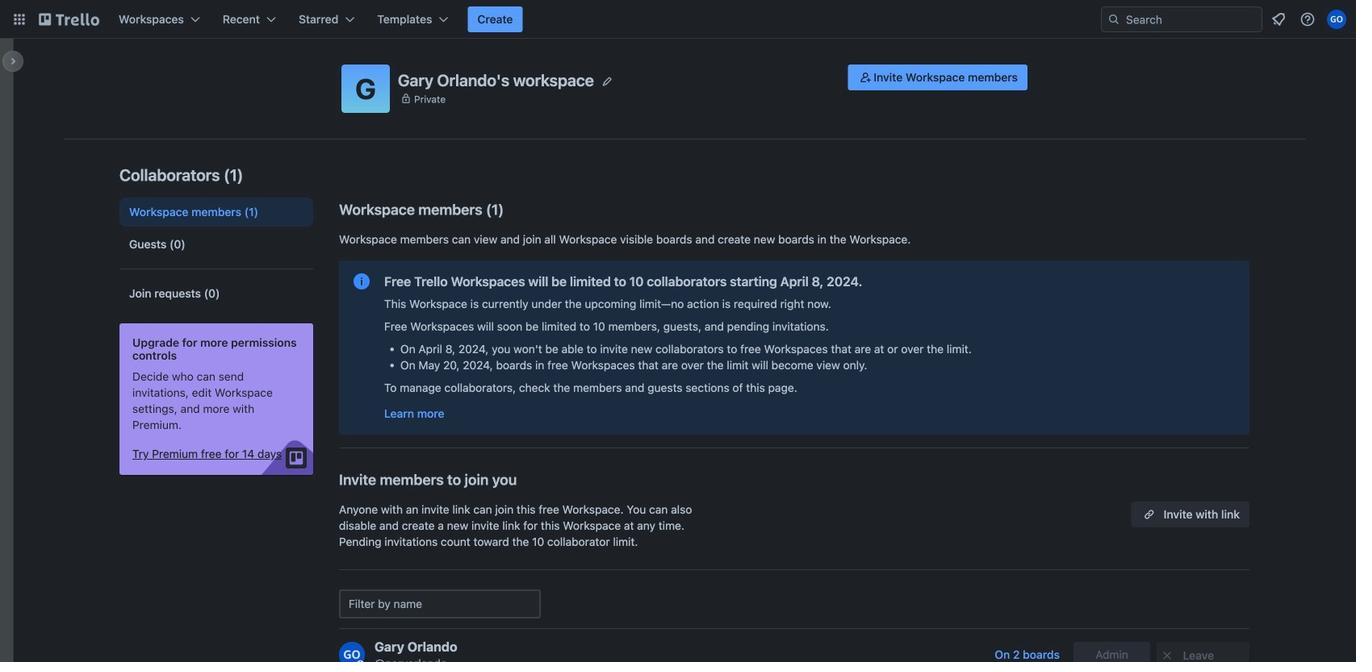 Task type: vqa. For each thing, say whether or not it's contained in the screenshot.
Jeremy Miller (jeremymiller198) icon
no



Task type: locate. For each thing, give the bounding box(es) containing it.
sm image
[[1159, 648, 1176, 663]]

this member is an admin of this workspace. image
[[357, 661, 364, 663]]

sm image
[[858, 69, 874, 86]]

open information menu image
[[1300, 11, 1316, 27]]

Search field
[[1121, 7, 1262, 31]]

search image
[[1108, 13, 1121, 26]]



Task type: describe. For each thing, give the bounding box(es) containing it.
gary orlando (garyorlando) image
[[1327, 10, 1347, 29]]

primary element
[[0, 0, 1356, 39]]

0 notifications image
[[1269, 10, 1289, 29]]

back to home image
[[39, 6, 99, 32]]

Filter by name text field
[[339, 590, 541, 619]]



